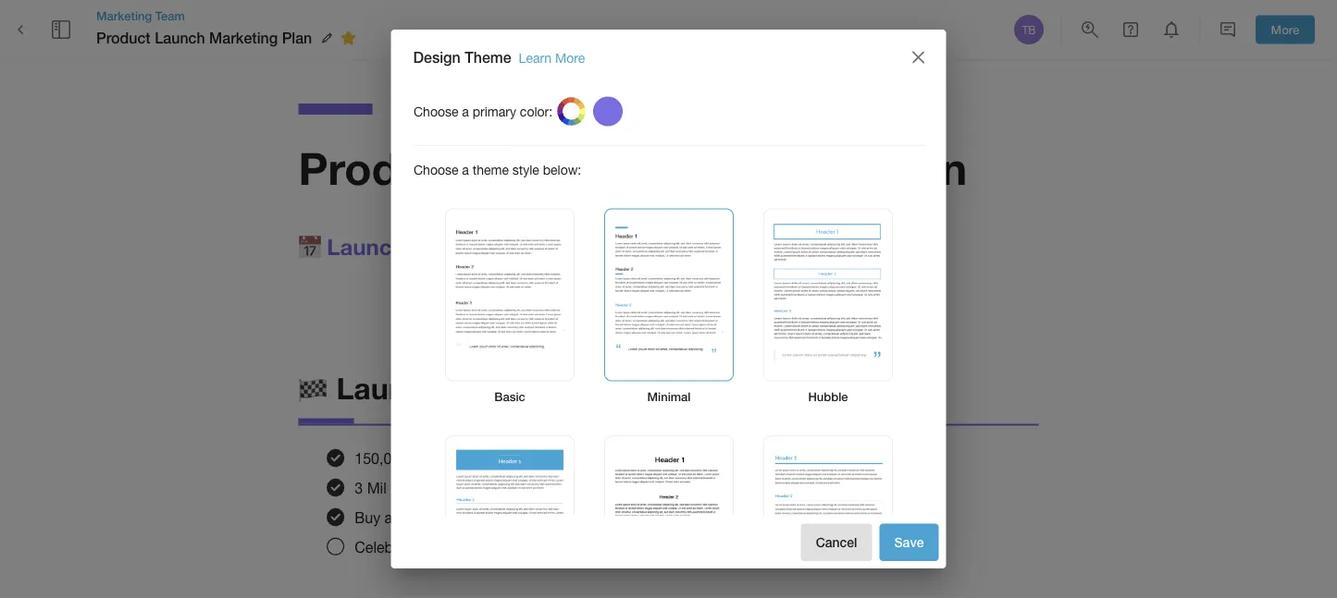 Task type: locate. For each thing, give the bounding box(es) containing it.
thousand
[[412, 450, 478, 467]]

a left primary in the top left of the page
[[462, 104, 469, 119]]

save button
[[880, 524, 939, 562]]

a
[[462, 104, 469, 119], [462, 162, 469, 178], [385, 509, 393, 526], [472, 539, 479, 556]]

1 horizontal spatial more
[[1271, 22, 1300, 37]]

design theme learn more
[[413, 48, 585, 66]]

buy a house and sell my old one!
[[355, 509, 574, 526]]

0 horizontal spatial marketing
[[96, 8, 152, 23]]

1 vertical spatial more
[[555, 50, 585, 66]]

0 vertical spatial product
[[96, 29, 151, 47]]

my
[[496, 509, 516, 526]]

a left theme
[[462, 162, 469, 178]]

0 horizontal spatial more
[[555, 50, 585, 66]]

a for theme
[[462, 162, 469, 178]]

plan
[[282, 29, 312, 47], [874, 141, 967, 194]]

tb button
[[1011, 12, 1047, 47]]

choose left theme
[[413, 162, 458, 178]]

0 horizontal spatial product
[[96, 29, 151, 47]]

color:
[[519, 104, 552, 119]]

cancel button
[[801, 524, 872, 562]]

1 horizontal spatial plan
[[874, 141, 967, 194]]

🏁 launch goals
[[298, 371, 530, 406]]

team
[[155, 8, 185, 23]]

launch down team on the left top of page
[[155, 29, 205, 47]]

a right buy
[[385, 509, 393, 526]]

1 choose from the top
[[413, 104, 458, 119]]

social
[[391, 480, 431, 497]]

1 horizontal spatial product
[[298, 141, 466, 194]]

buy
[[355, 509, 380, 526]]

choose
[[413, 104, 458, 119], [413, 162, 458, 178]]

choose down design
[[413, 104, 458, 119]]

choose a theme style below:
[[413, 162, 581, 178]]

save
[[894, 535, 924, 551]]

celebrate
[[355, 539, 419, 556]]

1 vertical spatial choose
[[413, 162, 458, 178]]

launch
[[155, 29, 205, 47], [479, 141, 635, 194], [327, 233, 405, 259], [336, 371, 441, 406]]

150,000 thousand downloads
[[355, 450, 555, 467]]

product
[[96, 29, 151, 47], [298, 141, 466, 194]]

1 vertical spatial marketing
[[209, 29, 278, 47]]

learn more link
[[519, 50, 585, 66]]

0 horizontal spatial plan
[[282, 29, 312, 47]]

more
[[1271, 22, 1300, 37], [555, 50, 585, 66]]

media
[[435, 480, 476, 497]]

below:
[[543, 162, 581, 178]]

more inside button
[[1271, 22, 1300, 37]]

a down sell
[[472, 539, 479, 556]]

primary
[[472, 104, 516, 119]]

design
[[413, 48, 461, 66]]

2 horizontal spatial marketing
[[647, 141, 862, 194]]

more button
[[1256, 15, 1315, 44]]

theme
[[465, 48, 511, 66]]

2 vertical spatial marketing
[[647, 141, 862, 194]]

2 choose from the top
[[413, 162, 458, 178]]

goals
[[449, 371, 530, 406]]

old
[[520, 509, 541, 526]]

product launch marketing plan
[[96, 29, 312, 47], [298, 141, 967, 194]]

sell
[[470, 509, 492, 526]]

marketing team
[[96, 8, 185, 23]]

0 vertical spatial product launch marketing plan
[[96, 29, 312, 47]]

choose for choose a primary color:
[[413, 104, 458, 119]]

marketing team link
[[96, 7, 362, 24]]

impressions
[[480, 480, 560, 497]]

0 vertical spatial marketing
[[96, 8, 152, 23]]

minimal
[[647, 390, 690, 404]]

0 vertical spatial more
[[1271, 22, 1300, 37]]

1 horizontal spatial marketing
[[209, 29, 278, 47]]

tb
[[1022, 23, 1036, 36]]

marketing
[[96, 8, 152, 23], [209, 29, 278, 47], [647, 141, 862, 194]]

0 vertical spatial choose
[[413, 104, 458, 119]]



Task type: vqa. For each thing, say whether or not it's contained in the screenshot.
bottom Description:
no



Task type: describe. For each thing, give the bounding box(es) containing it.
remove favorite image
[[337, 27, 359, 49]]

house
[[397, 509, 437, 526]]

date:
[[411, 233, 467, 259]]

1 vertical spatial product launch marketing plan
[[298, 141, 967, 194]]

cancel
[[816, 535, 857, 551]]

3
[[355, 480, 363, 497]]

and
[[441, 509, 466, 526]]

house!
[[484, 539, 528, 556]]

📅
[[298, 233, 321, 259]]

1,
[[518, 233, 536, 259]]

celebrate buying a house!
[[355, 539, 528, 556]]

3 mil social media impressions
[[355, 480, 560, 497]]

1 vertical spatial plan
[[874, 141, 967, 194]]

a for primary
[[462, 104, 469, 119]]

theme
[[472, 162, 508, 178]]

launch down color:
[[479, 141, 635, 194]]

0 vertical spatial plan
[[282, 29, 312, 47]]

more inside design theme learn more
[[555, 50, 585, 66]]

mil
[[367, 480, 387, 497]]

design theme dialog
[[391, 30, 946, 599]]

150,000
[[355, 450, 408, 467]]

downloads
[[482, 450, 555, 467]]

hubble
[[808, 390, 848, 404]]

choose for choose a theme style below:
[[413, 162, 458, 178]]

style
[[512, 162, 539, 178]]

launch up 150,000 at bottom left
[[336, 371, 441, 406]]

basic
[[494, 390, 525, 404]]

one!
[[545, 509, 574, 526]]

choose a primary color:
[[413, 104, 552, 119]]

buying
[[423, 539, 467, 556]]

1 vertical spatial product
[[298, 141, 466, 194]]

a for house
[[385, 509, 393, 526]]

launch right 📅
[[327, 233, 405, 259]]

2022
[[542, 233, 592, 259]]

🏁
[[298, 371, 328, 406]]

learn
[[519, 50, 552, 66]]

📅 launch date: jan 1, 2022
[[298, 233, 592, 259]]

jan
[[473, 233, 512, 259]]



